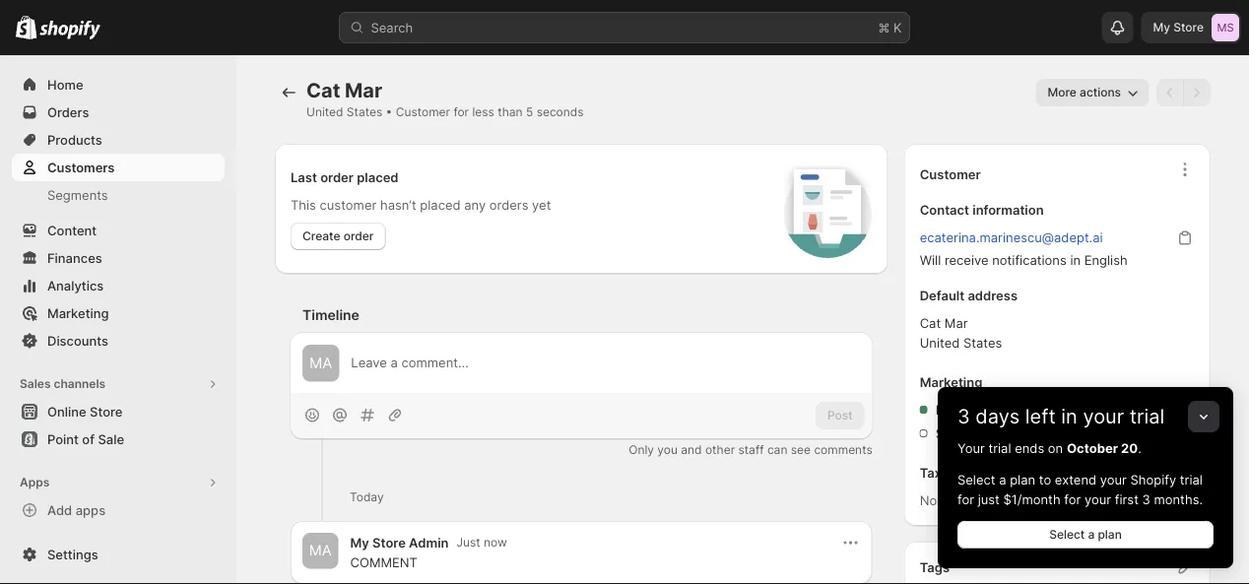 Task type: locate. For each thing, give the bounding box(es) containing it.
0 horizontal spatial store
[[90, 404, 123, 419]]

united inside cat mar united states
[[920, 335, 960, 350]]

store
[[1174, 20, 1204, 34], [90, 404, 123, 419], [373, 535, 406, 550]]

a inside select a plan to extend your shopify trial for just $1/month for your first 3 months.
[[1000, 472, 1007, 487]]

online store
[[47, 404, 123, 419]]

cat inside cat mar united states
[[920, 315, 941, 331]]

email
[[936, 402, 968, 417]]

to
[[1040, 472, 1052, 487]]

$1/month
[[1004, 492, 1061, 507]]

for inside cat mar united states • customer for less than 5 seconds
[[454, 105, 469, 119]]

1 vertical spatial cat
[[920, 315, 941, 331]]

comment
[[350, 555, 418, 570]]

0 vertical spatial store
[[1174, 20, 1204, 34]]

tax
[[920, 465, 942, 480]]

apps button
[[12, 469, 225, 497]]

1 vertical spatial states
[[964, 335, 1003, 350]]

placed left any
[[420, 197, 461, 212]]

0 horizontal spatial mar
[[345, 78, 383, 103]]

point of sale link
[[12, 426, 225, 453]]

any
[[464, 197, 486, 212]]

plan down first
[[1098, 528, 1122, 542]]

less
[[473, 105, 495, 119]]

marketing up the discounts
[[47, 306, 109, 321]]

no
[[920, 493, 938, 508]]

0 vertical spatial trial
[[1130, 405, 1165, 429]]

1 vertical spatial your
[[1101, 472, 1127, 487]]

content link
[[12, 217, 225, 244]]

plan
[[1010, 472, 1036, 487], [1098, 528, 1122, 542]]

3 up the your
[[958, 405, 971, 429]]

customer
[[396, 105, 450, 119], [920, 167, 981, 182]]

0 horizontal spatial a
[[1000, 472, 1007, 487]]

cat up last
[[307, 78, 340, 103]]

products
[[47, 132, 102, 147]]

today
[[350, 490, 384, 504]]

0 horizontal spatial marketing
[[47, 306, 109, 321]]

my left my store image
[[1154, 20, 1171, 34]]

a for select a plan
[[1089, 528, 1095, 542]]

for down the extend
[[1065, 492, 1082, 507]]

3 inside dropdown button
[[958, 405, 971, 429]]

1 vertical spatial order
[[344, 229, 374, 243]]

1 horizontal spatial marketing
[[920, 375, 983, 390]]

3 days left in your trial element
[[938, 439, 1234, 569]]

1 vertical spatial customer
[[920, 167, 981, 182]]

united down default at the right
[[920, 335, 960, 350]]

my for my store admin just now comment
[[350, 535, 369, 550]]

⌘
[[879, 20, 890, 35]]

0 vertical spatial a
[[1000, 472, 1007, 487]]

2 horizontal spatial trial
[[1181, 472, 1203, 487]]

0 vertical spatial your
[[1084, 405, 1125, 429]]

1 vertical spatial avatar with initials m a image
[[303, 533, 339, 569]]

ends
[[1015, 441, 1045, 456]]

cat
[[307, 78, 340, 103], [920, 315, 941, 331]]

content
[[47, 223, 97, 238]]

2 vertical spatial trial
[[1181, 472, 1203, 487]]

shopify image
[[16, 15, 37, 39], [40, 20, 101, 40]]

3
[[958, 405, 971, 429], [1143, 492, 1151, 507]]

sales
[[20, 377, 51, 391]]

1 vertical spatial my
[[350, 535, 369, 550]]

states for cat mar united states
[[964, 335, 1003, 350]]

trial
[[1130, 405, 1165, 429], [989, 441, 1012, 456], [1181, 472, 1203, 487]]

•
[[386, 105, 393, 119]]

exemptions
[[945, 465, 1018, 480], [941, 493, 1011, 508]]

1 vertical spatial select
[[1050, 528, 1085, 542]]

create
[[303, 229, 341, 243]]

0 vertical spatial 3
[[958, 405, 971, 429]]

states inside cat mar united states
[[964, 335, 1003, 350]]

post
[[828, 409, 853, 423]]

default address
[[920, 288, 1018, 303]]

1 horizontal spatial my
[[1154, 20, 1171, 34]]

sms not subscribed
[[936, 426, 1058, 441]]

actions
[[1080, 85, 1122, 100]]

sales channels button
[[12, 371, 225, 398]]

avatar with initials m a image
[[303, 345, 339, 382], [303, 533, 339, 569]]

last order placed
[[291, 170, 399, 185]]

more actions button
[[1036, 79, 1149, 106]]

in right left
[[1062, 405, 1078, 429]]

store inside button
[[90, 404, 123, 419]]

exemptions down tax exemptions
[[941, 493, 1011, 508]]

for
[[454, 105, 469, 119], [958, 492, 975, 507], [1065, 492, 1082, 507]]

this customer hasn't placed any orders yet
[[291, 197, 551, 212]]

store inside my store admin just now comment
[[373, 535, 406, 550]]

1 horizontal spatial 3
[[1143, 492, 1151, 507]]

1 horizontal spatial united
[[920, 335, 960, 350]]

a down select a plan to extend your shopify trial for just $1/month for your first 3 months.
[[1089, 528, 1095, 542]]

0 horizontal spatial 3
[[958, 405, 971, 429]]

my inside my store admin just now comment
[[350, 535, 369, 550]]

your up first
[[1101, 472, 1127, 487]]

in left 'english'
[[1071, 252, 1081, 268]]

0 vertical spatial order
[[320, 170, 354, 185]]

1 horizontal spatial states
[[964, 335, 1003, 350]]

store left my store image
[[1174, 20, 1204, 34]]

1 vertical spatial a
[[1089, 528, 1095, 542]]

1 vertical spatial subscribed
[[991, 426, 1058, 441]]

subscribed
[[972, 402, 1039, 417], [991, 426, 1058, 441]]

trial up months.
[[1181, 472, 1203, 487]]

next image
[[1188, 83, 1207, 103]]

1 horizontal spatial for
[[958, 492, 975, 507]]

0 vertical spatial states
[[347, 105, 383, 119]]

mar down default address
[[945, 315, 968, 331]]

my for my store
[[1154, 20, 1171, 34]]

mar for cat mar united states
[[945, 315, 968, 331]]

2 horizontal spatial store
[[1174, 20, 1204, 34]]

1 horizontal spatial cat
[[920, 315, 941, 331]]

my
[[1154, 20, 1171, 34], [350, 535, 369, 550]]

search
[[371, 20, 413, 35]]

october
[[1067, 441, 1119, 456]]

0 vertical spatial plan
[[1010, 472, 1036, 487]]

exemptions down the your
[[945, 465, 1018, 480]]

seconds
[[537, 105, 584, 119]]

a for select a plan to extend your shopify trial for just $1/month for your first 3 months.
[[1000, 472, 1007, 487]]

placed up hasn't
[[357, 170, 399, 185]]

0 horizontal spatial plan
[[1010, 472, 1036, 487]]

1 vertical spatial mar
[[945, 315, 968, 331]]

your
[[1084, 405, 1125, 429], [1101, 472, 1127, 487], [1085, 492, 1112, 507]]

united inside cat mar united states • customer for less than 5 seconds
[[307, 105, 343, 119]]

your
[[958, 441, 985, 456]]

united left '•'
[[307, 105, 343, 119]]

default
[[920, 288, 965, 303]]

states down address
[[964, 335, 1003, 350]]

3 days left in your trial button
[[938, 387, 1234, 429]]

exemptions for no exemptions
[[941, 493, 1011, 508]]

not
[[967, 426, 987, 441]]

order up the customer
[[320, 170, 354, 185]]

for left just
[[958, 492, 975, 507]]

0 horizontal spatial my
[[350, 535, 369, 550]]

cat mar united states
[[920, 315, 1003, 350]]

0 horizontal spatial customer
[[396, 105, 450, 119]]

create order
[[303, 229, 374, 243]]

1 vertical spatial plan
[[1098, 528, 1122, 542]]

0 vertical spatial avatar with initials m a image
[[303, 345, 339, 382]]

customer up contact on the right top of the page
[[920, 167, 981, 182]]

orders
[[490, 197, 529, 212]]

2 vertical spatial store
[[373, 535, 406, 550]]

0 vertical spatial cat
[[307, 78, 340, 103]]

cat inside cat mar united states • customer for less than 5 seconds
[[307, 78, 340, 103]]

0 horizontal spatial trial
[[989, 441, 1012, 456]]

order inside button
[[344, 229, 374, 243]]

states left '•'
[[347, 105, 383, 119]]

mar down the search
[[345, 78, 383, 103]]

segments
[[47, 187, 108, 203]]

only
[[629, 443, 654, 457]]

ecaterina.marinescu@adept.ai
[[920, 230, 1104, 245]]

1 horizontal spatial plan
[[1098, 528, 1122, 542]]

plan up the $1/month
[[1010, 472, 1036, 487]]

your inside "3 days left in your trial" dropdown button
[[1084, 405, 1125, 429]]

mar for cat mar united states • customer for less than 5 seconds
[[345, 78, 383, 103]]

0 vertical spatial my
[[1154, 20, 1171, 34]]

days
[[976, 405, 1020, 429]]

united for cat mar united states
[[920, 335, 960, 350]]

your up october
[[1084, 405, 1125, 429]]

states inside cat mar united states • customer for less than 5 seconds
[[347, 105, 383, 119]]

3 right first
[[1143, 492, 1151, 507]]

months.
[[1155, 492, 1204, 507]]

store up sale
[[90, 404, 123, 419]]

0 horizontal spatial for
[[454, 105, 469, 119]]

select down select a plan to extend your shopify trial for just $1/month for your first 3 months.
[[1050, 528, 1085, 542]]

notifications
[[993, 252, 1067, 268]]

cat mar united states • customer for less than 5 seconds
[[307, 78, 584, 119]]

apps
[[20, 476, 50, 490]]

1 vertical spatial united
[[920, 335, 960, 350]]

0 horizontal spatial states
[[347, 105, 383, 119]]

orders
[[47, 104, 89, 120]]

1 vertical spatial in
[[1062, 405, 1078, 429]]

my up the comment
[[350, 535, 369, 550]]

0 vertical spatial placed
[[357, 170, 399, 185]]

1 horizontal spatial trial
[[1130, 405, 1165, 429]]

1 horizontal spatial placed
[[420, 197, 461, 212]]

plan inside select a plan to extend your shopify trial for just $1/month for your first 3 months.
[[1010, 472, 1036, 487]]

mar inside cat mar united states
[[945, 315, 968, 331]]

marketing up email
[[920, 375, 983, 390]]

0 vertical spatial select
[[958, 472, 996, 487]]

avatar with initials m a image left the comment
[[303, 533, 339, 569]]

select up just
[[958, 472, 996, 487]]

analytics link
[[12, 272, 225, 300]]

1 horizontal spatial mar
[[945, 315, 968, 331]]

apps
[[76, 503, 106, 518]]

avatar with initials m a image down timeline
[[303, 345, 339, 382]]

1 vertical spatial placed
[[420, 197, 461, 212]]

3 days left in your trial
[[958, 405, 1165, 429]]

cat down default at the right
[[920, 315, 941, 331]]

a up just
[[1000, 472, 1007, 487]]

store up the comment
[[373, 535, 406, 550]]

1 horizontal spatial select
[[1050, 528, 1085, 542]]

1 vertical spatial exemptions
[[941, 493, 1011, 508]]

for left 'less'
[[454, 105, 469, 119]]

in inside dropdown button
[[1062, 405, 1078, 429]]

united
[[307, 105, 343, 119], [920, 335, 960, 350]]

0 horizontal spatial placed
[[357, 170, 399, 185]]

order down the customer
[[344, 229, 374, 243]]

1 horizontal spatial a
[[1089, 528, 1095, 542]]

1 horizontal spatial store
[[373, 535, 406, 550]]

1 vertical spatial 3
[[1143, 492, 1151, 507]]

select a plan link
[[958, 521, 1214, 549]]

0 vertical spatial in
[[1071, 252, 1081, 268]]

mar inside cat mar united states • customer for less than 5 seconds
[[345, 78, 383, 103]]

your left first
[[1085, 492, 1112, 507]]

0 vertical spatial mar
[[345, 78, 383, 103]]

trial inside select a plan to extend your shopify trial for just $1/month for your first 3 months.
[[1181, 472, 1203, 487]]

trial right not
[[989, 441, 1012, 456]]

0 horizontal spatial select
[[958, 472, 996, 487]]

left
[[1026, 405, 1056, 429]]

select inside select a plan to extend your shopify trial for just $1/month for your first 3 months.
[[958, 472, 996, 487]]

0 horizontal spatial united
[[307, 105, 343, 119]]

order for create
[[344, 229, 374, 243]]

0 horizontal spatial cat
[[307, 78, 340, 103]]

previous image
[[1161, 83, 1181, 103]]

staff
[[739, 443, 764, 457]]

.
[[1139, 441, 1142, 456]]

0 vertical spatial marketing
[[47, 306, 109, 321]]

trial up .
[[1130, 405, 1165, 429]]

customer right '•'
[[396, 105, 450, 119]]

0 vertical spatial customer
[[396, 105, 450, 119]]

cat for cat mar united states • customer for less than 5 seconds
[[307, 78, 340, 103]]

1 vertical spatial store
[[90, 404, 123, 419]]

states for cat mar united states • customer for less than 5 seconds
[[347, 105, 383, 119]]

0 vertical spatial united
[[307, 105, 343, 119]]

0 vertical spatial exemptions
[[945, 465, 1018, 480]]

online store link
[[12, 398, 225, 426]]



Task type: vqa. For each thing, say whether or not it's contained in the screenshot.
Title
no



Task type: describe. For each thing, give the bounding box(es) containing it.
channels
[[54, 377, 106, 391]]

more
[[1048, 85, 1077, 100]]

plan for select a plan
[[1098, 528, 1122, 542]]

my store
[[1154, 20, 1204, 34]]

tax exemptions
[[920, 465, 1018, 480]]

0 horizontal spatial shopify image
[[16, 15, 37, 39]]

finances link
[[12, 244, 225, 272]]

customer
[[320, 197, 377, 212]]

1 avatar with initials m a image from the top
[[303, 345, 339, 382]]

1 vertical spatial marketing
[[920, 375, 983, 390]]

point of sale button
[[0, 426, 237, 453]]

of
[[82, 432, 95, 447]]

exemptions for tax exemptions
[[945, 465, 1018, 480]]

store for online store
[[90, 404, 123, 419]]

1 vertical spatial trial
[[989, 441, 1012, 456]]

20
[[1122, 441, 1139, 456]]

shopify
[[1131, 472, 1177, 487]]

select a plan
[[1050, 528, 1122, 542]]

trial inside dropdown button
[[1130, 405, 1165, 429]]

add apps button
[[12, 497, 225, 524]]

post button
[[816, 402, 865, 430]]

contact information
[[920, 203, 1044, 218]]

this
[[291, 197, 316, 212]]

online store button
[[0, 398, 237, 426]]

yet
[[532, 197, 551, 212]]

select a plan to extend your shopify trial for just $1/month for your first 3 months.
[[958, 472, 1204, 507]]

1 horizontal spatial customer
[[920, 167, 981, 182]]

settings link
[[12, 541, 225, 569]]

tags
[[920, 560, 950, 575]]

comments
[[815, 443, 873, 457]]

1 horizontal spatial shopify image
[[40, 20, 101, 40]]

other
[[706, 443, 735, 457]]

select for select a plan to extend your shopify trial for just $1/month for your first 3 months.
[[958, 472, 996, 487]]

5
[[526, 105, 533, 119]]

home
[[47, 77, 83, 92]]

segments link
[[12, 181, 225, 209]]

email subscribed
[[936, 402, 1039, 417]]

will receive notifications in english
[[920, 252, 1128, 268]]

store for my store
[[1174, 20, 1204, 34]]

hasn't
[[380, 197, 417, 212]]

point of sale
[[47, 432, 124, 447]]

than
[[498, 105, 523, 119]]

admin
[[409, 535, 449, 550]]

store for my store admin just now comment
[[373, 535, 406, 550]]

k
[[894, 20, 902, 35]]

order for last
[[320, 170, 354, 185]]

my store admin just now comment
[[350, 535, 507, 570]]

and
[[681, 443, 702, 457]]

just
[[457, 536, 481, 550]]

2 vertical spatial your
[[1085, 492, 1112, 507]]

in for your
[[1062, 405, 1078, 429]]

cat for cat mar united states
[[920, 315, 941, 331]]

customers
[[47, 160, 115, 175]]

united for cat mar united states • customer for less than 5 seconds
[[307, 105, 343, 119]]

extend
[[1055, 472, 1097, 487]]

last
[[291, 170, 317, 185]]

customer inside cat mar united states • customer for less than 5 seconds
[[396, 105, 450, 119]]

will
[[920, 252, 942, 268]]

customers link
[[12, 154, 225, 181]]

only you and other staff can see comments
[[629, 443, 873, 457]]

see
[[791, 443, 811, 457]]

discounts
[[47, 333, 108, 348]]

⌘ k
[[879, 20, 902, 35]]

just
[[978, 492, 1000, 507]]

on
[[1049, 441, 1064, 456]]

first
[[1115, 492, 1139, 507]]

in for english
[[1071, 252, 1081, 268]]

no exemptions
[[920, 493, 1011, 508]]

information
[[973, 203, 1044, 218]]

sales channels
[[20, 377, 106, 391]]

2 horizontal spatial for
[[1065, 492, 1082, 507]]

my store image
[[1212, 14, 1240, 41]]

sms
[[936, 426, 964, 441]]

3 inside select a plan to extend your shopify trial for just $1/month for your first 3 months.
[[1143, 492, 1151, 507]]

can
[[768, 443, 788, 457]]

finances
[[47, 250, 102, 266]]

receive
[[945, 252, 989, 268]]

2 avatar with initials m a image from the top
[[303, 533, 339, 569]]

create order button
[[291, 223, 386, 250]]

0 vertical spatial subscribed
[[972, 402, 1039, 417]]

products link
[[12, 126, 225, 154]]

you
[[658, 443, 678, 457]]

analytics
[[47, 278, 104, 293]]

Leave a comment... text field
[[351, 354, 861, 373]]

orders link
[[12, 99, 225, 126]]

plan for select a plan to extend your shopify trial for just $1/month for your first 3 months.
[[1010, 472, 1036, 487]]

select for select a plan
[[1050, 528, 1085, 542]]

contact
[[920, 203, 970, 218]]

online
[[47, 404, 86, 419]]

your trial ends on october 20 .
[[958, 441, 1142, 456]]

sale
[[98, 432, 124, 447]]



